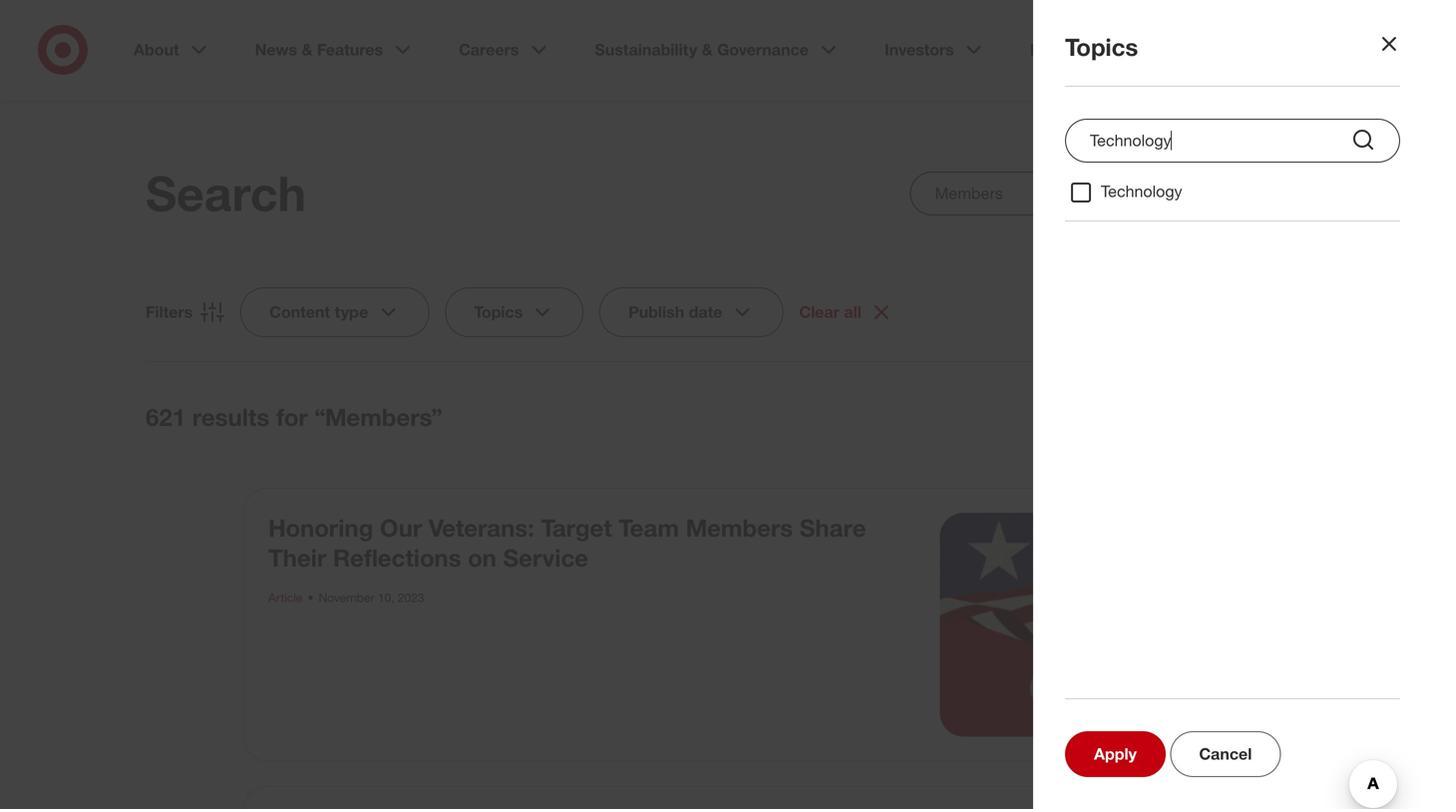 Task type: locate. For each thing, give the bounding box(es) containing it.
shop link
[[1330, 40, 1395, 60]]

0 horizontal spatial topics
[[474, 302, 523, 322]]

topics inside dialog
[[1065, 32, 1139, 61]]

topics dialog
[[0, 0, 1433, 809]]

apply
[[1094, 744, 1137, 764]]

2023
[[398, 590, 424, 605]]

Search Topics search field
[[1065, 119, 1401, 163]]

honoring our veterans: target team members share their reflections on service link
[[268, 513, 866, 572]]

article link
[[268, 590, 303, 605]]

clear all
[[799, 302, 862, 322]]

technology
[[1101, 182, 1183, 201]]

topics
[[1065, 32, 1139, 61], [474, 302, 523, 322]]

topics inside button
[[474, 302, 523, 322]]

content
[[270, 302, 330, 322]]

november
[[319, 590, 375, 605]]

veterans:
[[429, 513, 535, 542]]

10,
[[378, 590, 395, 605]]

0 vertical spatial topics
[[1065, 32, 1139, 61]]

a graphic of a red, white and blue flag with white stars and the target logo. image
[[940, 513, 1164, 737]]

1 vertical spatial topics
[[474, 302, 523, 322]]

publish date
[[629, 302, 723, 322]]

621
[[146, 403, 186, 431]]

cancel
[[1200, 744, 1252, 764]]

results
[[192, 403, 270, 431]]

1 horizontal spatial topics
[[1065, 32, 1139, 61]]

content type button
[[241, 287, 429, 337]]

team
[[619, 513, 679, 542]]

service
[[503, 543, 589, 572]]

clear
[[799, 302, 840, 322]]

november 10, 2023
[[319, 590, 424, 605]]



Task type: describe. For each thing, give the bounding box(es) containing it.
cancel button
[[1171, 731, 1281, 777]]

type
[[335, 302, 368, 322]]

clear all button
[[799, 300, 894, 324]]

our
[[380, 513, 422, 542]]

"members"
[[315, 403, 443, 431]]

date
[[689, 302, 723, 322]]

honoring our veterans: target team members share their reflections on service
[[268, 513, 866, 572]]

apply button
[[1065, 731, 1166, 777]]

share
[[800, 513, 866, 542]]

filters
[[146, 302, 193, 322]]

honoring
[[268, 513, 373, 542]]

Search search field
[[910, 172, 1287, 215]]

article
[[268, 590, 303, 605]]

all
[[844, 302, 862, 322]]

publish date button
[[600, 287, 783, 337]]

target
[[541, 513, 612, 542]]

on
[[468, 543, 497, 572]]

621 results for "members"
[[146, 403, 443, 431]]

Technology checkbox
[[1069, 181, 1093, 205]]

for
[[276, 403, 308, 431]]

shop
[[1355, 40, 1395, 59]]

members
[[686, 513, 793, 542]]

search
[[146, 164, 306, 222]]

their
[[268, 543, 326, 572]]

topics button
[[445, 287, 584, 337]]

reflections
[[333, 543, 461, 572]]

publish
[[629, 302, 685, 322]]

content type
[[270, 302, 368, 322]]



Task type: vqa. For each thing, say whether or not it's contained in the screenshot.
bottommost 'that'
no



